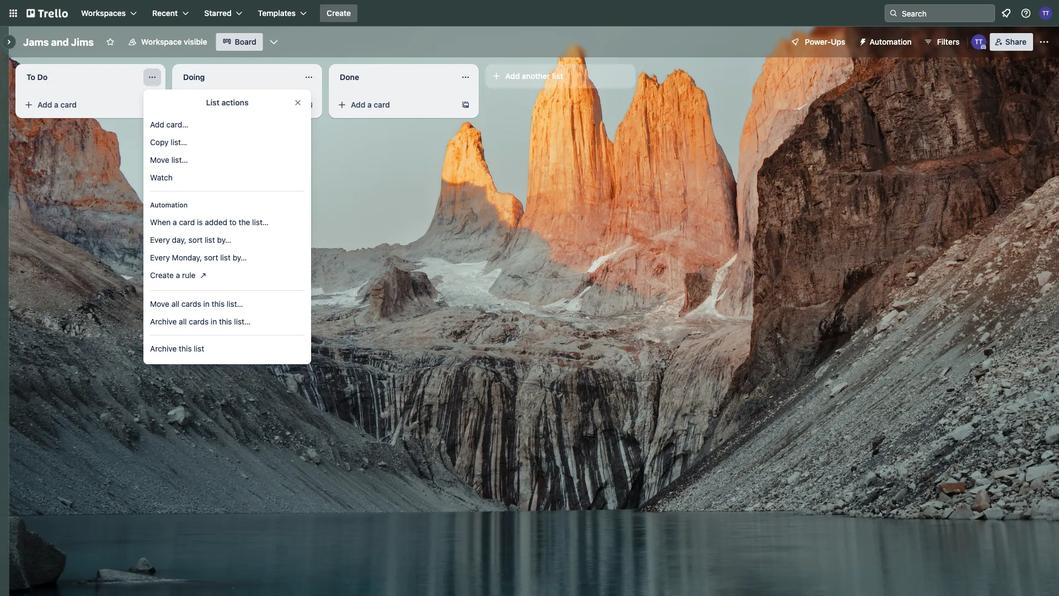 Task type: describe. For each thing, give the bounding box(es) containing it.
2 vertical spatial this
[[179, 344, 192, 353]]

sort for monday,
[[204, 253, 218, 262]]

workspaces
[[81, 9, 126, 18]]

the
[[239, 218, 250, 227]]

starred button
[[198, 4, 249, 22]]

move all cards in this list…
[[150, 299, 243, 309]]

list down archive all cards in this list…
[[194, 344, 204, 353]]

day,
[[172, 235, 186, 245]]

jams and jims
[[23, 36, 94, 48]]

is
[[197, 218, 203, 227]]

add a card button for done
[[333, 96, 457, 114]]

create for create
[[327, 9, 351, 18]]

create a rule
[[150, 271, 196, 280]]

add card…
[[150, 120, 188, 129]]

star or unstar board image
[[106, 38, 115, 46]]

create from template… image for to do
[[148, 100, 157, 109]]

a right when
[[173, 218, 177, 227]]

in for move all cards in this list…
[[203, 299, 210, 309]]

by… for every monday, sort list by…
[[233, 253, 247, 262]]

list… down copy list…
[[172, 155, 188, 164]]

switch to… image
[[8, 8, 19, 19]]

board link
[[216, 33, 263, 51]]

jims
[[71, 36, 94, 48]]

card left the is
[[179, 218, 195, 227]]

every for every day, sort list by…
[[150, 235, 170, 245]]

add down done
[[351, 100, 366, 109]]

sm image
[[855, 33, 870, 49]]

done
[[340, 73, 359, 82]]

ups
[[831, 37, 846, 46]]

list… down card…
[[171, 138, 187, 147]]

archive all cards in this list… link
[[144, 313, 311, 331]]

in for archive all cards in this list…
[[211, 317, 217, 326]]

show menu image
[[1039, 36, 1050, 47]]

this for move all cards in this list…
[[212, 299, 225, 309]]

Search field
[[899, 5, 995, 22]]

back to home image
[[26, 4, 68, 22]]

every monday, sort list by… link
[[144, 249, 311, 267]]

doing
[[183, 73, 205, 82]]

add inside button
[[506, 71, 520, 81]]

2 add a card from the left
[[194, 100, 234, 109]]

workspace visible
[[141, 37, 207, 46]]

list inside button
[[553, 71, 563, 81]]

open information menu image
[[1021, 8, 1032, 19]]

copy
[[150, 138, 169, 147]]

create from template… image for doing
[[305, 100, 314, 109]]

add a card button for to do
[[20, 96, 144, 114]]

to
[[229, 218, 237, 227]]

do
[[37, 73, 48, 82]]

cards for archive
[[189, 317, 209, 326]]

card down done 'text box'
[[374, 100, 390, 109]]

automation inside button
[[870, 37, 912, 46]]

add card… link
[[144, 116, 311, 134]]

this for archive all cards in this list…
[[219, 317, 232, 326]]

all for archive
[[179, 317, 187, 326]]

Board name text field
[[18, 33, 99, 51]]

templates
[[258, 9, 296, 18]]

board
[[235, 37, 256, 46]]

list
[[206, 98, 220, 107]]

list down when a card is added to the list…
[[205, 235, 215, 245]]

add a card for to do
[[38, 100, 77, 109]]

add another list
[[506, 71, 563, 81]]

create for create a rule
[[150, 271, 174, 280]]

every day, sort list by…
[[150, 235, 231, 245]]

archive for archive this list
[[150, 344, 177, 353]]

added
[[205, 218, 227, 227]]

add up the copy
[[150, 120, 164, 129]]

when a card is added to the list…
[[150, 218, 269, 227]]

search image
[[890, 9, 899, 18]]

Done text field
[[333, 68, 455, 86]]



Task type: locate. For each thing, give the bounding box(es) containing it.
create button
[[320, 4, 358, 22]]

copy list…
[[150, 138, 187, 147]]

every for every monday, sort list by…
[[150, 253, 170, 262]]

automation up when
[[150, 201, 188, 209]]

0 horizontal spatial terry turtle (terryturtle) image
[[972, 34, 987, 50]]

another
[[522, 71, 550, 81]]

add a card for done
[[351, 100, 390, 109]]

0 vertical spatial by…
[[217, 235, 231, 245]]

customize views image
[[269, 36, 280, 47]]

in down move all cards in this list… link
[[211, 317, 217, 326]]

list… right 'the'
[[252, 218, 269, 227]]

sort for day,
[[189, 235, 203, 245]]

to do
[[26, 73, 48, 82]]

starred
[[204, 9, 232, 18]]

list…
[[171, 138, 187, 147], [172, 155, 188, 164], [252, 218, 269, 227], [227, 299, 243, 309], [234, 317, 251, 326]]

card…
[[166, 120, 188, 129]]

0 horizontal spatial add a card
[[38, 100, 77, 109]]

every monday, sort list by…
[[150, 253, 247, 262]]

1 vertical spatial automation
[[150, 201, 188, 209]]

automation button
[[855, 33, 919, 51]]

add left another
[[506, 71, 520, 81]]

archive up the archive this list at the left bottom
[[150, 317, 177, 326]]

archive
[[150, 317, 177, 326], [150, 344, 177, 353]]

visible
[[184, 37, 207, 46]]

workspace visible button
[[121, 33, 214, 51]]

recent
[[152, 9, 178, 18]]

all down move all cards in this list…
[[179, 317, 187, 326]]

cards up archive all cards in this list…
[[182, 299, 201, 309]]

2 every from the top
[[150, 253, 170, 262]]

1 horizontal spatial add a card button
[[177, 96, 300, 114]]

0 horizontal spatial create from template… image
[[148, 100, 157, 109]]

a down done 'text box'
[[368, 100, 372, 109]]

add down do
[[38, 100, 52, 109]]

list… down move all cards in this list… link
[[234, 317, 251, 326]]

create from template… image
[[461, 100, 470, 109]]

create a rule link
[[144, 267, 311, 286]]

1 vertical spatial create
[[150, 271, 174, 280]]

every down when
[[150, 235, 170, 245]]

terry turtle (terryturtle) image right open information menu image
[[1040, 7, 1053, 20]]

1 add a card button from the left
[[20, 96, 144, 114]]

add
[[506, 71, 520, 81], [38, 100, 52, 109], [194, 100, 209, 109], [351, 100, 366, 109], [150, 120, 164, 129]]

1 add a card from the left
[[38, 100, 77, 109]]

rule
[[182, 271, 196, 280]]

1 vertical spatial by…
[[233, 253, 247, 262]]

0 vertical spatial sort
[[189, 235, 203, 245]]

list right another
[[553, 71, 563, 81]]

archive for archive all cards in this list…
[[150, 317, 177, 326]]

create
[[327, 9, 351, 18], [150, 271, 174, 280]]

add a card down done
[[351, 100, 390, 109]]

all down create a rule
[[172, 299, 179, 309]]

by… down the when a card is added to the list… link
[[217, 235, 231, 245]]

0 vertical spatial cards
[[182, 299, 201, 309]]

move down the copy
[[150, 155, 169, 164]]

when
[[150, 218, 171, 227]]

0 horizontal spatial create
[[150, 271, 174, 280]]

move list…
[[150, 155, 188, 164]]

list… up archive all cards in this list… link at the left bottom of the page
[[227, 299, 243, 309]]

1 horizontal spatial add a card
[[194, 100, 234, 109]]

1 horizontal spatial create from template… image
[[305, 100, 314, 109]]

in up archive all cards in this list…
[[203, 299, 210, 309]]

add a card button up add card… link
[[177, 96, 300, 114]]

share button
[[991, 33, 1034, 51]]

1 vertical spatial this
[[219, 317, 232, 326]]

To Do text field
[[20, 68, 141, 86]]

add down doing
[[194, 100, 209, 109]]

cards down move all cards in this list…
[[189, 317, 209, 326]]

templates button
[[252, 4, 314, 22]]

power-ups button
[[783, 33, 853, 51]]

0 notifications image
[[1000, 7, 1013, 20]]

move for move list…
[[150, 155, 169, 164]]

terry turtle (terryturtle) image
[[1040, 7, 1053, 20], [972, 34, 987, 50]]

add a card button down to do text field
[[20, 96, 144, 114]]

workspaces button
[[75, 4, 144, 22]]

cards for move
[[182, 299, 201, 309]]

1 horizontal spatial automation
[[870, 37, 912, 46]]

this
[[212, 299, 225, 309], [219, 317, 232, 326], [179, 344, 192, 353]]

1 create from template… image from the left
[[148, 100, 157, 109]]

archive down archive all cards in this list…
[[150, 344, 177, 353]]

power-
[[805, 37, 831, 46]]

0 vertical spatial all
[[172, 299, 179, 309]]

3 add a card button from the left
[[333, 96, 457, 114]]

move down create a rule
[[150, 299, 169, 309]]

0 vertical spatial this
[[212, 299, 225, 309]]

watch link
[[144, 169, 311, 187]]

in
[[203, 299, 210, 309], [211, 317, 217, 326]]

recent button
[[146, 4, 196, 22]]

create inside button
[[327, 9, 351, 18]]

a
[[54, 100, 58, 109], [211, 100, 215, 109], [368, 100, 372, 109], [173, 218, 177, 227], [176, 271, 180, 280]]

1 vertical spatial terry turtle (terryturtle) image
[[972, 34, 987, 50]]

move list… link
[[144, 151, 311, 169]]

2 horizontal spatial add a card button
[[333, 96, 457, 114]]

0 vertical spatial terry turtle (terryturtle) image
[[1040, 7, 1053, 20]]

sort down every day, sort list by… link
[[204, 253, 218, 262]]

all for move
[[172, 299, 179, 309]]

share
[[1006, 37, 1027, 46]]

1 horizontal spatial terry turtle (terryturtle) image
[[1040, 7, 1053, 20]]

2 add a card button from the left
[[177, 96, 300, 114]]

a left rule
[[176, 271, 180, 280]]

1 every from the top
[[150, 235, 170, 245]]

sort right the day,
[[189, 235, 203, 245]]

0 vertical spatial every
[[150, 235, 170, 245]]

card up add card… link
[[217, 100, 234, 109]]

Doing text field
[[177, 68, 298, 86]]

0 vertical spatial create
[[327, 9, 351, 18]]

move all cards in this list… link
[[144, 295, 311, 313]]

add a card button for doing
[[177, 96, 300, 114]]

archive all cards in this list…
[[150, 317, 251, 326]]

every
[[150, 235, 170, 245], [150, 253, 170, 262]]

this down move all cards in this list… link
[[219, 317, 232, 326]]

1 vertical spatial sort
[[204, 253, 218, 262]]

actions
[[222, 98, 249, 107]]

filters
[[938, 37, 960, 46]]

add a card button
[[20, 96, 144, 114], [177, 96, 300, 114], [333, 96, 457, 114]]

terry turtle (terryturtle) image right filters
[[972, 34, 987, 50]]

2 move from the top
[[150, 299, 169, 309]]

jams
[[23, 36, 49, 48]]

add a card
[[38, 100, 77, 109], [194, 100, 234, 109], [351, 100, 390, 109]]

and
[[51, 36, 69, 48]]

all
[[172, 299, 179, 309], [179, 317, 187, 326]]

cards
[[182, 299, 201, 309], [189, 317, 209, 326]]

add a card button down done 'text box'
[[333, 96, 457, 114]]

every day, sort list by… link
[[144, 231, 311, 249]]

1 horizontal spatial create
[[327, 9, 351, 18]]

1 vertical spatial move
[[150, 299, 169, 309]]

create from template… image
[[148, 100, 157, 109], [305, 100, 314, 109]]

1 vertical spatial archive
[[150, 344, 177, 353]]

automation
[[870, 37, 912, 46], [150, 201, 188, 209]]

this up archive all cards in this list… link at the left bottom of the page
[[212, 299, 225, 309]]

archive this list
[[150, 344, 204, 353]]

0 vertical spatial archive
[[150, 317, 177, 326]]

a down to do text field
[[54, 100, 58, 109]]

0 horizontal spatial add a card button
[[20, 96, 144, 114]]

all inside archive all cards in this list… link
[[179, 317, 187, 326]]

when a card is added to the list… link
[[144, 214, 311, 231]]

1 vertical spatial cards
[[189, 317, 209, 326]]

list down every day, sort list by… link
[[220, 253, 231, 262]]

move
[[150, 155, 169, 164], [150, 299, 169, 309]]

add a card up add card… link
[[194, 100, 234, 109]]

1 horizontal spatial sort
[[204, 253, 218, 262]]

archive this list link
[[144, 340, 311, 358]]

to
[[26, 73, 35, 82]]

monday,
[[172, 253, 202, 262]]

terry turtle (terryturtle) image inside the primary element
[[1040, 7, 1053, 20]]

automation down search image
[[870, 37, 912, 46]]

0 horizontal spatial by…
[[217, 235, 231, 245]]

card
[[60, 100, 77, 109], [217, 100, 234, 109], [374, 100, 390, 109], [179, 218, 195, 227]]

add another list button
[[486, 64, 636, 88]]

move for move all cards in this list…
[[150, 299, 169, 309]]

1 vertical spatial in
[[211, 317, 217, 326]]

by… down every day, sort list by… link
[[233, 253, 247, 262]]

by…
[[217, 235, 231, 245], [233, 253, 247, 262]]

by… for every day, sort list by…
[[217, 235, 231, 245]]

2 create from template… image from the left
[[305, 100, 314, 109]]

1 move from the top
[[150, 155, 169, 164]]

2 horizontal spatial add a card
[[351, 100, 390, 109]]

0 vertical spatial automation
[[870, 37, 912, 46]]

a left "actions"
[[211, 100, 215, 109]]

0 horizontal spatial automation
[[150, 201, 188, 209]]

0 horizontal spatial in
[[203, 299, 210, 309]]

0 vertical spatial move
[[150, 155, 169, 164]]

1 archive from the top
[[150, 317, 177, 326]]

list actions
[[206, 98, 249, 107]]

this down archive all cards in this list…
[[179, 344, 192, 353]]

0 vertical spatial in
[[203, 299, 210, 309]]

this member is an admin of this board. image
[[982, 45, 987, 50]]

all inside move all cards in this list… link
[[172, 299, 179, 309]]

1 horizontal spatial by…
[[233, 253, 247, 262]]

power-ups
[[805, 37, 846, 46]]

watch
[[150, 173, 173, 182]]

copy list… link
[[144, 134, 311, 151]]

1 vertical spatial all
[[179, 317, 187, 326]]

add a card down do
[[38, 100, 77, 109]]

3 add a card from the left
[[351, 100, 390, 109]]

0 horizontal spatial sort
[[189, 235, 203, 245]]

primary element
[[0, 0, 1060, 26]]

1 vertical spatial every
[[150, 253, 170, 262]]

filters button
[[921, 33, 964, 51]]

list
[[553, 71, 563, 81], [205, 235, 215, 245], [220, 253, 231, 262], [194, 344, 204, 353]]

1 horizontal spatial in
[[211, 317, 217, 326]]

2 archive from the top
[[150, 344, 177, 353]]

card down to do text field
[[60, 100, 77, 109]]

every up create a rule
[[150, 253, 170, 262]]

sort
[[189, 235, 203, 245], [204, 253, 218, 262]]

workspace
[[141, 37, 182, 46]]



Task type: vqa. For each thing, say whether or not it's contained in the screenshot.
the bottommost SORT
yes



